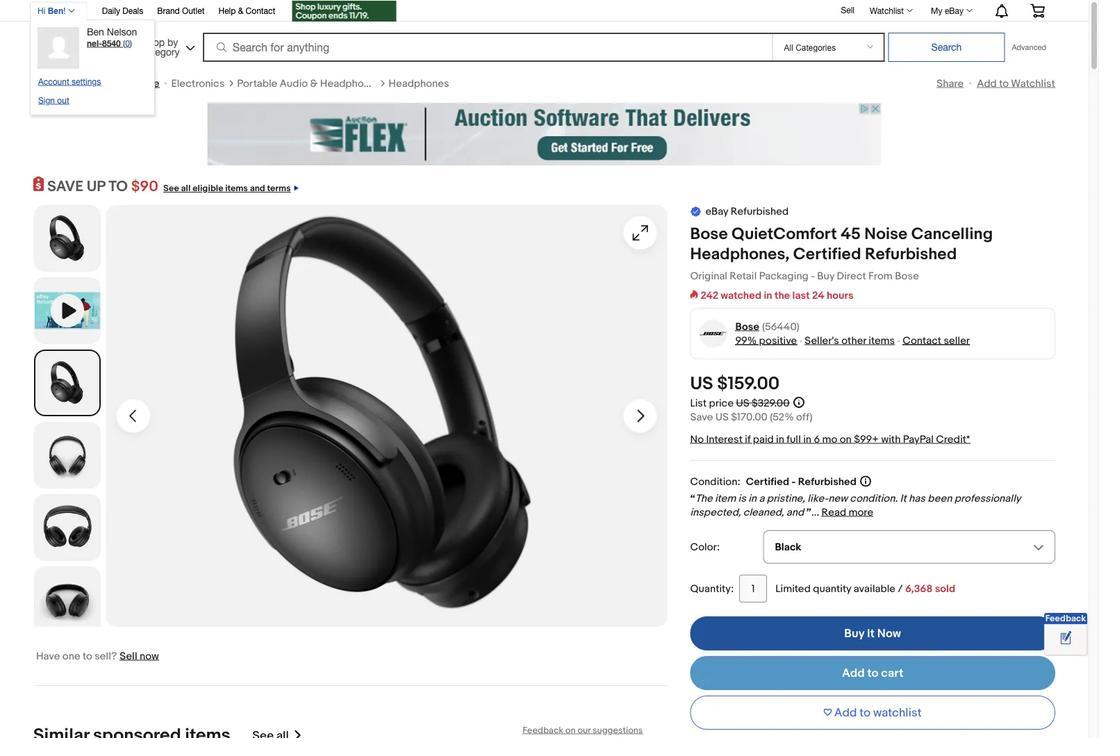 Task type: locate. For each thing, give the bounding box(es) containing it.
buy left now
[[845, 626, 865, 641]]

picture 1 of 19 image
[[35, 206, 100, 271]]

1 horizontal spatial us
[[716, 411, 729, 423]]

99% positive
[[736, 334, 797, 347]]

ebay inside account navigation
[[945, 6, 964, 15]]

and
[[250, 183, 265, 194], [787, 506, 804, 519]]

advanced link
[[1005, 33, 1054, 61]]

save up to $90
[[47, 178, 158, 196]]

condition:
[[690, 476, 741, 488]]

0 vertical spatial add
[[977, 77, 997, 90]]

1 horizontal spatial feedback
[[1046, 613, 1087, 624]]

1 horizontal spatial certified
[[794, 244, 862, 264]]

is
[[739, 492, 746, 505]]

us up list
[[690, 373, 714, 395]]

0 vertical spatial watchlist
[[870, 6, 904, 15]]

watchlist down the advanced
[[1012, 77, 1056, 90]]

1 horizontal spatial ebay
[[945, 6, 964, 15]]

ben right hi
[[48, 6, 63, 16]]

contact left 'seller'
[[903, 334, 942, 347]]

credit*
[[936, 433, 971, 446]]

sold
[[935, 583, 956, 595]]

category
[[142, 46, 180, 57]]

quietcomfort
[[732, 225, 837, 244]]

to inside button
[[860, 706, 871, 720]]

2 horizontal spatial refurbished
[[865, 244, 957, 264]]

2 horizontal spatial bose
[[895, 270, 920, 282]]

bose for quietcomfort
[[690, 225, 728, 244]]

brand outlet
[[157, 6, 205, 16]]

no interest if paid in full in 6 mo on $99+ with paypal credit* link
[[690, 433, 971, 446]]

us down price
[[716, 411, 729, 423]]

1 horizontal spatial buy
[[845, 626, 865, 641]]

by
[[167, 36, 178, 48]]

read
[[822, 506, 847, 519]]

sell link
[[835, 5, 861, 15]]

0 horizontal spatial -
[[792, 476, 796, 488]]

- up pristine,
[[792, 476, 796, 488]]

add left cart on the right of page
[[842, 666, 865, 681]]

add right the share button
[[977, 77, 997, 90]]

off)
[[797, 411, 813, 423]]

0 vertical spatial on
[[840, 433, 852, 446]]

1 vertical spatial and
[[787, 506, 804, 519]]

to left watchlist
[[860, 706, 871, 720]]

0 horizontal spatial contact
[[246, 6, 275, 16]]

if
[[745, 433, 751, 446]]

electronics
[[171, 77, 225, 90]]

0 vertical spatial us
[[690, 373, 714, 395]]

buy up the 24
[[818, 270, 835, 282]]

0 horizontal spatial headphones
[[320, 77, 381, 90]]

0 horizontal spatial &
[[238, 6, 243, 16]]

ebay right my
[[945, 6, 964, 15]]

refurbished up like- at the right
[[798, 476, 857, 488]]

0 horizontal spatial feedback
[[523, 725, 564, 736]]

0 vertical spatial it
[[901, 492, 907, 505]]

picture 2 of 19 image
[[106, 205, 668, 627], [35, 351, 99, 415]]

0 vertical spatial bose
[[690, 225, 728, 244]]

us
[[690, 373, 714, 395], [736, 397, 750, 409], [716, 411, 729, 423]]

add inside button
[[835, 706, 857, 720]]

45
[[841, 225, 861, 244]]

quantity
[[813, 583, 852, 595]]

video 1 of 1 image
[[35, 278, 100, 343]]

2 vertical spatial refurbished
[[798, 476, 857, 488]]

shop by category
[[142, 36, 180, 57]]

watchlist
[[870, 6, 904, 15], [1012, 77, 1056, 90]]

have one to sell? sell now
[[36, 650, 159, 663]]

0 link
[[125, 38, 130, 48]]

1 vertical spatial it
[[868, 626, 875, 641]]

text__icon image
[[690, 205, 702, 217]]

certified up the a
[[746, 476, 790, 488]]

ben up nel-
[[87, 26, 104, 38]]

sell left the "now"
[[120, 650, 137, 663]]

refurbished
[[731, 205, 789, 218], [865, 244, 957, 264], [798, 476, 857, 488]]

profile picture - ben image
[[38, 27, 79, 69]]

1 horizontal spatial watchlist
[[1012, 77, 1056, 90]]

0 horizontal spatial it
[[868, 626, 875, 641]]

and left "
[[787, 506, 804, 519]]

1 horizontal spatial headphones
[[389, 77, 450, 90]]

1 vertical spatial feedback
[[523, 725, 564, 736]]

$159.00
[[717, 373, 780, 395]]

buy it now
[[845, 626, 902, 641]]

0 vertical spatial ebay
[[945, 6, 964, 15]]

to down advanced link
[[1000, 77, 1009, 90]]

banner
[[30, 0, 1056, 115]]

- up the 24
[[811, 270, 815, 282]]

0 horizontal spatial ben
[[48, 6, 63, 16]]

1 horizontal spatial ben
[[87, 26, 104, 38]]

on left our
[[566, 725, 576, 736]]

buy
[[818, 270, 835, 282], [845, 626, 865, 641]]

in
[[764, 289, 773, 302], [776, 433, 785, 446], [804, 433, 812, 446], [749, 492, 757, 505]]

quantity:
[[690, 583, 734, 595]]

2 vertical spatial bose
[[736, 320, 760, 333]]

1 headphones from the left
[[320, 77, 381, 90]]

1 horizontal spatial -
[[811, 270, 815, 282]]

headphones link
[[389, 76, 450, 90]]

Search for anything text field
[[205, 34, 770, 60]]

refurbished up from
[[865, 244, 957, 264]]

bose up 99% at top right
[[736, 320, 760, 333]]

1 horizontal spatial &
[[310, 77, 318, 90]]

1 vertical spatial refurbished
[[865, 244, 957, 264]]

0 horizontal spatial buy
[[818, 270, 835, 282]]

1 vertical spatial us
[[736, 397, 750, 409]]

new
[[829, 492, 848, 505]]

to
[[80, 77, 90, 90], [1000, 77, 1009, 90], [83, 650, 92, 663], [868, 666, 879, 681], [860, 706, 871, 720]]

0 vertical spatial -
[[811, 270, 815, 282]]

-
[[811, 270, 815, 282], [792, 476, 796, 488]]

on
[[840, 433, 852, 446], [566, 725, 576, 736]]

2 vertical spatial add
[[835, 706, 857, 720]]

1 horizontal spatial on
[[840, 433, 852, 446]]

0 vertical spatial certified
[[794, 244, 862, 264]]

feedback on our suggestions
[[523, 725, 643, 736]]

contact right the help
[[246, 6, 275, 16]]

in left the a
[[749, 492, 757, 505]]

to right back
[[80, 77, 90, 90]]

items right other
[[869, 334, 895, 347]]

feedback on our suggestions link
[[523, 725, 643, 736]]

0 horizontal spatial refurbished
[[731, 205, 789, 218]]

help & contact link
[[219, 4, 275, 19]]

buy inside bose quietcomfort 45 noise cancelling headphones, certified refurbished original retail packaging - buy direct from bose
[[818, 270, 835, 282]]

sell left the watchlist link
[[841, 5, 855, 15]]

nelson
[[107, 26, 137, 38]]

2 horizontal spatial us
[[736, 397, 750, 409]]

0 vertical spatial and
[[250, 183, 265, 194]]

watchlist right sell link
[[870, 6, 904, 15]]

" ... read more
[[807, 506, 874, 519]]

add down add to cart link
[[835, 706, 857, 720]]

us $159.00
[[690, 373, 780, 395]]

242
[[701, 289, 719, 302]]

nel-8540 link
[[87, 38, 123, 48]]

1 horizontal spatial items
[[869, 334, 895, 347]]

see
[[163, 183, 179, 194]]

add to cart link
[[690, 656, 1056, 690]]

1 vertical spatial sell
[[120, 650, 137, 663]]

full
[[787, 433, 801, 446]]

items
[[225, 183, 248, 194], [869, 334, 895, 347]]

add for add to cart
[[842, 666, 865, 681]]

0 horizontal spatial us
[[690, 373, 714, 395]]

to for add to cart
[[868, 666, 879, 681]]

all
[[181, 183, 191, 194]]

& right the help
[[238, 6, 243, 16]]

audio
[[280, 77, 308, 90]]

0 horizontal spatial certified
[[746, 476, 790, 488]]

0 vertical spatial &
[[238, 6, 243, 16]]

feedback for feedback on our suggestions
[[523, 725, 564, 736]]

it left has
[[901, 492, 907, 505]]

list
[[690, 397, 707, 409]]

0 vertical spatial sell
[[841, 5, 855, 15]]

items right eligible
[[225, 183, 248, 194]]

on right mo
[[840, 433, 852, 446]]

1 horizontal spatial refurbished
[[798, 476, 857, 488]]

1 horizontal spatial bose
[[736, 320, 760, 333]]

to for back to previous page
[[80, 77, 90, 90]]

it left now
[[868, 626, 875, 641]]

none submit inside banner
[[889, 33, 1005, 62]]

1 horizontal spatial and
[[787, 506, 804, 519]]

brand
[[157, 6, 180, 16]]

1 vertical spatial on
[[566, 725, 576, 736]]

been
[[928, 492, 953, 505]]

my
[[931, 6, 943, 15]]

0 vertical spatial ben
[[48, 6, 63, 16]]

0 vertical spatial contact
[[246, 6, 275, 16]]

1 horizontal spatial sell
[[841, 5, 855, 15]]

us up $170.00
[[736, 397, 750, 409]]

in inside "" the item is in a pristine, like-new condition. it has been professionally inspected, cleaned, and"
[[749, 492, 757, 505]]

refurbished inside bose quietcomfort 45 noise cancelling headphones, certified refurbished original retail packaging - buy direct from bose
[[865, 244, 957, 264]]

add to watchlist button
[[690, 696, 1056, 730]]

it inside "" the item is in a pristine, like-new condition. it has been professionally inspected, cleaned, and"
[[901, 492, 907, 505]]

&
[[238, 6, 243, 16], [310, 77, 318, 90]]

daily
[[102, 6, 120, 16]]

0 horizontal spatial items
[[225, 183, 248, 194]]

shop
[[142, 36, 165, 48]]

1 horizontal spatial it
[[901, 492, 907, 505]]

0 horizontal spatial bose
[[690, 225, 728, 244]]

banner containing ben nelson
[[30, 0, 1056, 115]]

feedback for feedback
[[1046, 613, 1087, 624]]

add for add to watchlist
[[977, 77, 997, 90]]

1 vertical spatial add
[[842, 666, 865, 681]]

my ebay
[[931, 6, 964, 15]]

certified up direct
[[794, 244, 862, 264]]

1 vertical spatial ben
[[87, 26, 104, 38]]

None text field
[[253, 729, 289, 738]]

get the coupon image
[[292, 1, 396, 22]]

and left terms
[[250, 183, 265, 194]]

bose right from
[[895, 270, 920, 282]]

professionally
[[955, 492, 1021, 505]]

1 horizontal spatial contact
[[903, 334, 942, 347]]

ebay
[[945, 6, 964, 15], [706, 205, 729, 218]]

up
[[87, 178, 105, 196]]

0 vertical spatial buy
[[818, 270, 835, 282]]

to left cart on the right of page
[[868, 666, 879, 681]]

& right 'audio' on the top left of page
[[310, 77, 318, 90]]

1 vertical spatial ebay
[[706, 205, 729, 218]]

1 vertical spatial items
[[869, 334, 895, 347]]

0 vertical spatial feedback
[[1046, 613, 1087, 624]]

seller's other items link
[[805, 334, 895, 347]]

$329.00
[[752, 397, 790, 409]]

0 horizontal spatial sell
[[120, 650, 137, 663]]

0 vertical spatial items
[[225, 183, 248, 194]]

bose image
[[699, 319, 728, 348]]

more
[[849, 506, 874, 519]]

your shopping cart image
[[1030, 4, 1046, 18]]

0 horizontal spatial watchlist
[[870, 6, 904, 15]]

0 horizontal spatial ebay
[[706, 205, 729, 218]]

Quantity: text field
[[740, 575, 768, 603]]

electronics link
[[171, 76, 225, 90]]

condition.
[[850, 492, 898, 505]]

bose
[[690, 225, 728, 244], [895, 270, 920, 282], [736, 320, 760, 333]]

refurbished up 'quietcomfort'
[[731, 205, 789, 218]]

bose down text__icon
[[690, 225, 728, 244]]

ebay right text__icon
[[706, 205, 729, 218]]

seller's other items
[[805, 334, 895, 347]]

1 vertical spatial bose
[[895, 270, 920, 282]]

None submit
[[889, 33, 1005, 62]]

0 vertical spatial refurbished
[[731, 205, 789, 218]]

add to watchlist
[[835, 706, 922, 720]]

0 horizontal spatial and
[[250, 183, 265, 194]]

1 vertical spatial certified
[[746, 476, 790, 488]]



Task type: describe. For each thing, give the bounding box(es) containing it.
watchlist link
[[863, 2, 920, 19]]

like-
[[808, 492, 829, 505]]

item
[[715, 492, 736, 505]]

headphones,
[[690, 244, 790, 264]]

daily deals link
[[102, 4, 143, 19]]

advanced
[[1012, 43, 1047, 52]]

0 horizontal spatial picture 2 of 19 image
[[35, 351, 99, 415]]

page
[[135, 77, 160, 90]]

"
[[690, 492, 696, 505]]

to
[[109, 178, 128, 196]]

price
[[709, 397, 734, 409]]

1 vertical spatial &
[[310, 77, 318, 90]]

2 headphones from the left
[[389, 77, 450, 90]]

color
[[690, 541, 717, 553]]

cart
[[882, 666, 904, 681]]

bose for (56440)
[[736, 320, 760, 333]]

picture 4 of 19 image
[[35, 495, 100, 560]]

account settings
[[38, 76, 101, 86]]

bose link
[[736, 320, 760, 334]]

the
[[775, 289, 791, 302]]

sign out link
[[38, 95, 69, 105]]

sell inside account navigation
[[841, 5, 855, 15]]

add for add to watchlist
[[835, 706, 857, 720]]

in left "full"
[[776, 433, 785, 446]]

to right one
[[83, 650, 92, 663]]

more information - about this item condition image
[[861, 476, 872, 487]]

with
[[882, 433, 901, 446]]

brand outlet link
[[157, 4, 205, 19]]

1 horizontal spatial picture 2 of 19 image
[[106, 205, 668, 627]]

add to watchlist link
[[977, 77, 1056, 90]]

picture 5 of 19 image
[[35, 567, 100, 633]]

contact seller
[[903, 334, 970, 347]]

hi
[[38, 6, 45, 16]]

terms
[[267, 183, 291, 194]]

out
[[57, 95, 69, 105]]

from
[[869, 270, 893, 282]]

1 vertical spatial contact
[[903, 334, 942, 347]]

positive
[[759, 334, 797, 347]]

shop by category button
[[135, 31, 198, 61]]

previous
[[92, 77, 133, 90]]

now
[[878, 626, 902, 641]]

list price us $329.00
[[690, 397, 790, 409]]

8540
[[102, 38, 121, 48]]

in left 6 at the bottom of page
[[804, 433, 812, 446]]

sign out
[[38, 95, 69, 105]]

direct
[[837, 270, 867, 282]]

ben inside ben nelson nel-8540 ( 0 )
[[87, 26, 104, 38]]

portable audio & headphones link
[[237, 76, 381, 90]]

99% positive link
[[736, 334, 797, 347]]

0 horizontal spatial on
[[566, 725, 576, 736]]

" the item is in a pristine, like-new condition. it has been professionally inspected, cleaned, and
[[690, 492, 1021, 519]]

share
[[937, 77, 964, 90]]

portable audio & headphones
[[237, 77, 381, 90]]

watchlist inside account navigation
[[870, 6, 904, 15]]

see all eligible items and terms
[[163, 183, 291, 194]]

certified inside bose quietcomfort 45 noise cancelling headphones, certified refurbished original retail packaging - buy direct from bose
[[794, 244, 862, 264]]

mo
[[823, 433, 838, 446]]

outlet
[[182, 6, 205, 16]]

contact inside account navigation
[[246, 6, 275, 16]]

original
[[690, 270, 728, 282]]

hi ben !
[[38, 6, 66, 16]]

to for add to watchlist
[[1000, 77, 1009, 90]]

suggestions
[[593, 725, 643, 736]]

in left the
[[764, 289, 773, 302]]

available
[[854, 583, 896, 595]]

save us $170.00 (52% off)
[[690, 411, 813, 423]]

back to previous page link
[[33, 75, 160, 92]]

buy it now link
[[690, 617, 1056, 651]]

!
[[63, 6, 66, 16]]

hours
[[827, 289, 854, 302]]

6
[[814, 433, 820, 446]]

1 vertical spatial -
[[792, 476, 796, 488]]

- inside bose quietcomfort 45 noise cancelling headphones, certified refurbished original retail packaging - buy direct from bose
[[811, 270, 815, 282]]

bose quietcomfort 45 noise cancelling headphones, certified refurbished original retail packaging - buy direct from bose
[[690, 225, 993, 282]]

last
[[793, 289, 810, 302]]

1 vertical spatial watchlist
[[1012, 77, 1056, 90]]

have
[[36, 650, 60, 663]]

the
[[696, 492, 713, 505]]

contact seller link
[[903, 334, 970, 347]]

(56440)
[[763, 320, 800, 333]]

settings
[[72, 76, 101, 86]]

/
[[898, 583, 903, 595]]

account navigation
[[30, 0, 1056, 115]]

one
[[62, 650, 80, 663]]

to for add to watchlist
[[860, 706, 871, 720]]

eligible
[[193, 183, 223, 194]]

sell now link
[[120, 650, 159, 663]]

packaging
[[760, 270, 809, 282]]

help
[[219, 6, 236, 16]]

account settings link
[[38, 76, 101, 86]]

paid
[[753, 433, 774, 446]]

and inside "" the item is in a pristine, like-new condition. it has been professionally inspected, cleaned, and"
[[787, 506, 804, 519]]

save
[[690, 411, 713, 423]]

limited
[[776, 583, 811, 595]]

cancelling
[[912, 225, 993, 244]]

0
[[125, 38, 130, 48]]

cleaned,
[[744, 506, 784, 519]]

2 vertical spatial us
[[716, 411, 729, 423]]

nel-
[[87, 38, 102, 48]]

back
[[54, 77, 78, 90]]

1 vertical spatial buy
[[845, 626, 865, 641]]

watched
[[721, 289, 762, 302]]

now
[[140, 650, 159, 663]]

no interest if paid in full in 6 mo on $99+ with paypal credit*
[[690, 433, 971, 446]]

limited quantity available / 6,368 sold
[[776, 583, 956, 595]]

add to watchlist
[[977, 77, 1056, 90]]

picture 3 of 19 image
[[35, 423, 100, 488]]

read more link
[[822, 506, 874, 519]]

advertisement region
[[207, 103, 882, 165]]

other
[[842, 334, 867, 347]]

portable
[[237, 77, 277, 90]]

$90
[[131, 178, 158, 196]]

noise
[[865, 225, 908, 244]]

& inside account navigation
[[238, 6, 243, 16]]



Task type: vqa. For each thing, say whether or not it's contained in the screenshot.
Lenovo ThinkPad X1 Carbon Gen 10 Intel Laptop, 14" IPS,  i7-1270P vPro®, 32GB - Picture 1 of 9
no



